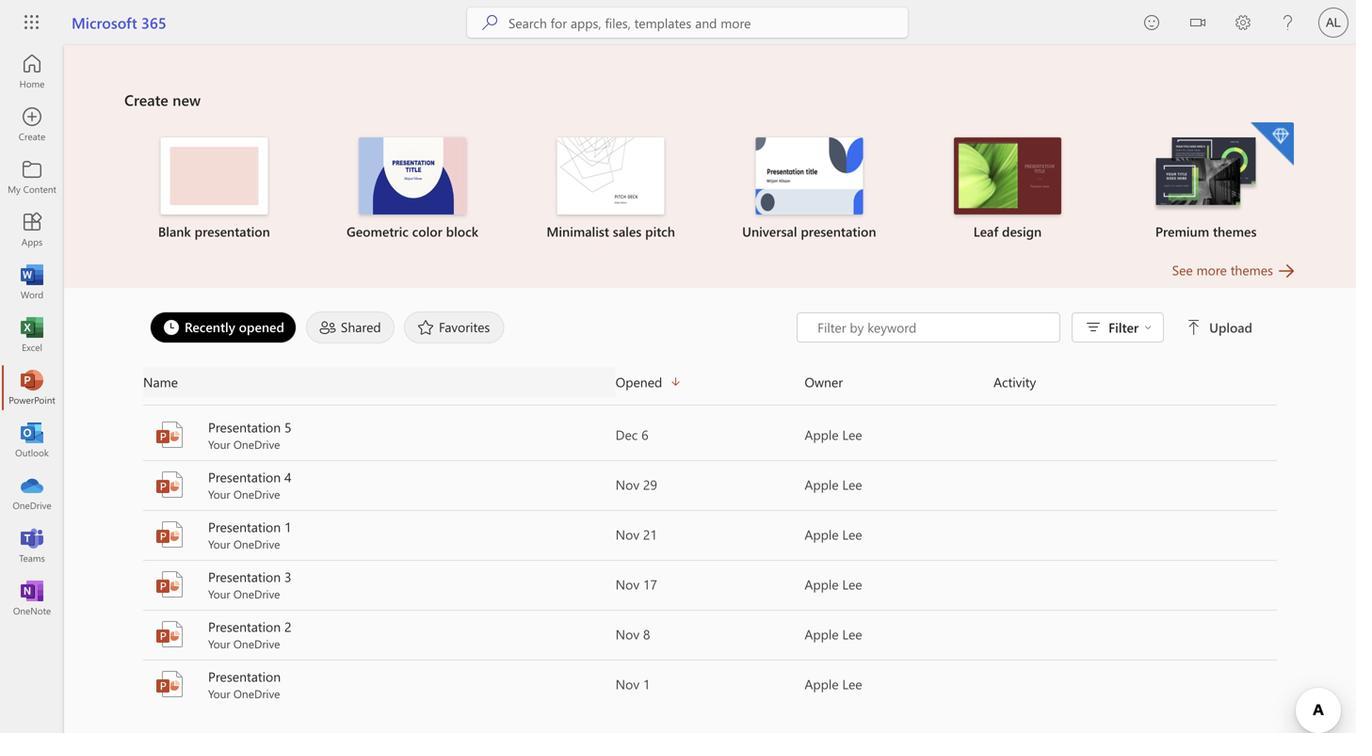 Task type: describe. For each thing, give the bounding box(es) containing it.
recently opened
[[185, 318, 284, 336]]

presentation for blank presentation
[[195, 223, 270, 240]]

opened
[[239, 318, 284, 336]]

apple lee for nov 8
[[805, 626, 862, 643]]

pitch
[[645, 223, 675, 240]]

powerpoint image for presentation 1
[[154, 520, 185, 550]]

8
[[643, 626, 650, 643]]

powerpoint image for presentation 4
[[154, 470, 185, 500]]

onedrive for 5
[[233, 437, 280, 452]]

365
[[141, 12, 166, 32]]

presentation for presentation 4
[[208, 469, 281, 486]]

leaf design element
[[920, 138, 1096, 241]]

shared tab
[[301, 312, 399, 344]]

my content image
[[23, 168, 41, 186]]

microsoft 365 banner
[[0, 0, 1356, 49]]

apple lee for nov 17
[[805, 576, 862, 593]]

leaf design
[[974, 223, 1042, 240]]

favorites
[[439, 318, 490, 336]]

presentation for universal presentation
[[801, 223, 876, 240]]

apple for nov 17
[[805, 576, 839, 593]]

apple lee for nov 1
[[805, 676, 862, 693]]

presentation for presentation 1
[[208, 518, 281, 536]]

onedrive for 3
[[233, 587, 280, 602]]

home image
[[23, 62, 41, 81]]

nov 1
[[616, 676, 650, 693]]

presentation for presentation 5
[[208, 419, 281, 436]]

see
[[1172, 261, 1193, 279]]

 button
[[1175, 0, 1221, 49]]


[[1187, 320, 1202, 335]]

presentation your onedrive
[[208, 668, 281, 702]]

your for presentation 1
[[208, 537, 230, 552]]

presentation 1 your onedrive
[[208, 518, 292, 552]]

presentation 3 your onedrive
[[208, 568, 292, 602]]

name presentation 1 cell
[[143, 518, 616, 552]]

dec
[[616, 426, 638, 444]]

minimalist sales pitch image
[[557, 138, 665, 215]]

premium themes element
[[1118, 122, 1294, 241]]

presentation 2 your onedrive
[[208, 618, 292, 652]]

upload
[[1209, 319, 1253, 336]]

row inside create new main content
[[143, 367, 1277, 406]]

onedrive inside presentation your onedrive
[[233, 687, 280, 702]]

minimalist sales pitch
[[547, 223, 675, 240]]

microsoft 365
[[72, 12, 166, 32]]

your inside presentation your onedrive
[[208, 687, 230, 702]]

favorites element
[[404, 312, 504, 344]]

opened button
[[616, 367, 805, 397]]

apple for nov 1
[[805, 676, 839, 693]]

create new
[[124, 89, 201, 110]]

lee for 21
[[842, 526, 862, 543]]

apple lee for dec 6
[[805, 426, 862, 444]]

3
[[284, 568, 292, 586]]

filter
[[1109, 319, 1139, 336]]

apple for nov 29
[[805, 476, 839, 494]]

nov for nov 17
[[616, 576, 640, 593]]

none search field inside the microsoft 365 banner
[[467, 8, 908, 38]]

name presentation 5 cell
[[143, 418, 616, 452]]

presentation for presentation 2
[[208, 618, 281, 636]]

minimalist sales pitch element
[[523, 138, 699, 241]]

onedrive image
[[23, 484, 41, 503]]

your for presentation 3
[[208, 587, 230, 602]]

powerpoint image for presentation 2
[[154, 620, 185, 650]]

tab list inside create new main content
[[145, 307, 797, 348]]

teams image
[[23, 537, 41, 556]]

sales
[[613, 223, 642, 240]]

recently opened tab
[[145, 312, 301, 344]]

name presentation 4 cell
[[143, 468, 616, 502]]

filter 
[[1109, 319, 1152, 336]]

5
[[284, 419, 292, 436]]

premium
[[1155, 223, 1209, 240]]

premium themes image
[[1152, 138, 1260, 213]]


[[1144, 324, 1152, 332]]

nov for nov 1
[[616, 676, 640, 693]]

list inside create new main content
[[124, 121, 1296, 260]]

microsoft
[[72, 12, 137, 32]]

block
[[446, 223, 478, 240]]

see more themes
[[1172, 261, 1273, 279]]

owner
[[805, 373, 843, 391]]

geometric
[[347, 223, 409, 240]]

29
[[643, 476, 657, 494]]



Task type: vqa. For each thing, say whether or not it's contained in the screenshot.


Task type: locate. For each thing, give the bounding box(es) containing it.
presentation inside presentation 2 your onedrive
[[208, 618, 281, 636]]

onenote image
[[23, 590, 41, 608]]

presentation down the presentation 4 your onedrive
[[208, 518, 281, 536]]

presentation down presentation 2 your onedrive
[[208, 668, 281, 686]]

1 horizontal spatial presentation
[[801, 223, 876, 240]]

powerpoint image inside name presentation 2 cell
[[154, 620, 185, 650]]

presentation for presentation 3
[[208, 568, 281, 586]]

leaf
[[974, 223, 999, 240]]

6 apple lee from the top
[[805, 676, 862, 693]]

opened
[[616, 373, 662, 391]]

5 your from the top
[[208, 637, 230, 652]]

shared
[[341, 318, 381, 336]]

powerpoint image left presentation 3 your onedrive
[[154, 570, 185, 600]]

nov for nov 29
[[616, 476, 640, 494]]

onedrive inside presentation 5 your onedrive
[[233, 437, 280, 452]]

 upload
[[1187, 319, 1253, 336]]

nov 8
[[616, 626, 650, 643]]

premium themes
[[1155, 223, 1257, 240]]

recently opened element
[[150, 312, 297, 344]]

2 apple from the top
[[805, 476, 839, 494]]

your up presentation your onedrive
[[208, 637, 230, 652]]

presentation inside the presentation 4 your onedrive
[[208, 469, 281, 486]]

0 vertical spatial 1
[[284, 518, 292, 536]]

your down presentation 2 your onedrive
[[208, 687, 230, 702]]

powerpoint image
[[23, 379, 41, 397], [154, 420, 185, 450], [154, 470, 185, 500], [154, 520, 185, 550], [154, 620, 185, 650]]

1 vertical spatial themes
[[1231, 261, 1273, 279]]

lee for 1
[[842, 676, 862, 693]]

4 apple lee from the top
[[805, 576, 862, 593]]

activity, column 4 of 4 column header
[[994, 367, 1277, 397]]

5 apple from the top
[[805, 626, 839, 643]]

nov
[[616, 476, 640, 494], [616, 526, 640, 543], [616, 576, 640, 593], [616, 626, 640, 643], [616, 676, 640, 693]]

1 horizontal spatial 1
[[643, 676, 650, 693]]

leaf design image
[[954, 138, 1061, 215]]

onedrive inside presentation 2 your onedrive
[[233, 637, 280, 652]]

blank presentation element
[[126, 138, 302, 241]]

powerpoint image down name
[[154, 420, 185, 450]]

4 onedrive from the top
[[233, 587, 280, 602]]

2
[[284, 618, 292, 636]]

onedrive down presentation 2 your onedrive
[[233, 687, 280, 702]]

powerpoint image inside name presentation 3 cell
[[154, 570, 185, 600]]

0 vertical spatial themes
[[1213, 223, 1257, 240]]

apple for nov 21
[[805, 526, 839, 543]]

powerpoint image down the excel icon
[[23, 379, 41, 397]]

more
[[1197, 261, 1227, 279]]

6 presentation from the top
[[208, 668, 281, 686]]

lee for 17
[[842, 576, 862, 593]]

al
[[1326, 15, 1341, 30]]

1 lee from the top
[[842, 426, 862, 444]]

onedrive inside the presentation 4 your onedrive
[[233, 487, 280, 502]]

your up presentation 2 your onedrive
[[208, 587, 230, 602]]

onedrive inside presentation 1 your onedrive
[[233, 537, 280, 552]]

al button
[[1311, 0, 1356, 45]]

onedrive up presentation 1 your onedrive
[[233, 487, 280, 502]]

themes inside list
[[1213, 223, 1257, 240]]

your up the presentation 4 your onedrive
[[208, 437, 230, 452]]

powerpoint image left presentation 1 your onedrive
[[154, 520, 185, 550]]

nov for nov 8
[[616, 626, 640, 643]]

name presentation 2 cell
[[143, 618, 616, 652]]

1 presentation from the top
[[208, 419, 281, 436]]

powerpoint image left the presentation 4 your onedrive
[[154, 470, 185, 500]]

onedrive
[[233, 437, 280, 452], [233, 487, 280, 502], [233, 537, 280, 552], [233, 587, 280, 602], [233, 637, 280, 652], [233, 687, 280, 702]]

2 nov from the top
[[616, 526, 640, 543]]

create image
[[23, 115, 41, 134]]

create new application
[[0, 45, 1356, 734]]

your inside presentation 2 your onedrive
[[208, 637, 230, 652]]

your inside presentation 1 your onedrive
[[208, 537, 230, 552]]

5 apple lee from the top
[[805, 626, 862, 643]]

minimalist
[[547, 223, 609, 240]]

1 down 8
[[643, 676, 650, 693]]

powerpoint image for presentation 3
[[154, 570, 185, 600]]

3 lee from the top
[[842, 526, 862, 543]]

your for presentation 4
[[208, 487, 230, 502]]

presentation down presentation 3 your onedrive
[[208, 618, 281, 636]]

powerpoint image for presentation
[[154, 670, 185, 700]]

4 presentation from the top
[[208, 568, 281, 586]]

6 apple from the top
[[805, 676, 839, 693]]

powerpoint image for presentation 5
[[154, 420, 185, 450]]

name presentation 3 cell
[[143, 568, 616, 602]]

3 presentation from the top
[[208, 518, 281, 536]]

powerpoint image inside name presentation 4 cell
[[154, 470, 185, 500]]

themes up see more themes button
[[1213, 223, 1257, 240]]

presentation
[[195, 223, 270, 240], [801, 223, 876, 240]]

your for presentation 2
[[208, 637, 230, 652]]

themes inside button
[[1231, 261, 1273, 279]]

your inside presentation 3 your onedrive
[[208, 587, 230, 602]]

Filter by keyword text field
[[816, 318, 1050, 337]]

1 vertical spatial 1
[[643, 676, 650, 693]]

list
[[124, 121, 1296, 260]]

row containing name
[[143, 367, 1277, 406]]

nov left 29
[[616, 476, 640, 494]]

design
[[1002, 223, 1042, 240]]

4 nov from the top
[[616, 626, 640, 643]]

1 inside presentation 1 your onedrive
[[284, 518, 292, 536]]

themes right more
[[1231, 261, 1273, 279]]

lee for 29
[[842, 476, 862, 494]]

word image
[[23, 273, 41, 292]]

presentation left 5 at left
[[208, 419, 281, 436]]

1 apple from the top
[[805, 426, 839, 444]]

powerpoint image inside name presentation cell
[[154, 670, 185, 700]]

name
[[143, 373, 178, 391]]

apple lee
[[805, 426, 862, 444], [805, 476, 862, 494], [805, 526, 862, 543], [805, 576, 862, 593], [805, 626, 862, 643], [805, 676, 862, 693]]

3 your from the top
[[208, 537, 230, 552]]

your inside the presentation 4 your onedrive
[[208, 487, 230, 502]]

0 vertical spatial powerpoint image
[[154, 570, 185, 600]]

row
[[143, 367, 1277, 406]]

4
[[284, 469, 292, 486]]

4 lee from the top
[[842, 576, 862, 593]]

3 nov from the top
[[616, 576, 640, 593]]

3 apple from the top
[[805, 526, 839, 543]]

name button
[[143, 367, 616, 397]]

your
[[208, 437, 230, 452], [208, 487, 230, 502], [208, 537, 230, 552], [208, 587, 230, 602], [208, 637, 230, 652], [208, 687, 230, 702]]

themes
[[1213, 223, 1257, 240], [1231, 261, 1273, 279]]

your inside presentation 5 your onedrive
[[208, 437, 230, 452]]

2 powerpoint image from the top
[[154, 670, 185, 700]]

6
[[641, 426, 649, 444]]

5 presentation from the top
[[208, 618, 281, 636]]

nov left '21'
[[616, 526, 640, 543]]

presentation 4 your onedrive
[[208, 469, 292, 502]]

onedrive inside presentation 3 your onedrive
[[233, 587, 280, 602]]

1 for nov 1
[[643, 676, 650, 693]]

presentation down presentation 1 your onedrive
[[208, 568, 281, 586]]

5 nov from the top
[[616, 676, 640, 693]]

1 nov from the top
[[616, 476, 640, 494]]

tab list containing recently opened
[[145, 307, 797, 348]]

universal presentation
[[742, 223, 876, 240]]

1
[[284, 518, 292, 536], [643, 676, 650, 693]]

onedrive up the presentation 4 your onedrive
[[233, 437, 280, 452]]

6 lee from the top
[[842, 676, 862, 693]]

universal presentation image
[[756, 138, 863, 215]]

presentation 5 your onedrive
[[208, 419, 292, 452]]

blank presentation
[[158, 223, 270, 240]]

1 presentation from the left
[[195, 223, 270, 240]]

recently
[[185, 318, 235, 336]]

nov 21
[[616, 526, 657, 543]]

2 apple lee from the top
[[805, 476, 862, 494]]

presentation inside presentation 5 your onedrive
[[208, 419, 281, 436]]

apple
[[805, 426, 839, 444], [805, 476, 839, 494], [805, 526, 839, 543], [805, 576, 839, 593], [805, 626, 839, 643], [805, 676, 839, 693]]

shared element
[[306, 312, 395, 344]]

geometric color block element
[[325, 138, 500, 241]]

presentation down universal presentation image
[[801, 223, 876, 240]]

3 apple lee from the top
[[805, 526, 862, 543]]

apple for nov 8
[[805, 626, 839, 643]]

your up presentation 3 your onedrive
[[208, 537, 230, 552]]

onedrive for 2
[[233, 637, 280, 652]]

onedrive up presentation 2 your onedrive
[[233, 587, 280, 602]]

blank
[[158, 223, 191, 240]]

2 your from the top
[[208, 487, 230, 502]]

presentation inside presentation 3 your onedrive
[[208, 568, 281, 586]]

apple lee for nov 21
[[805, 526, 862, 543]]

powerpoint image inside 'name presentation 5' cell
[[154, 420, 185, 450]]

nov left 8
[[616, 626, 640, 643]]

see more themes button
[[1172, 260, 1296, 281]]

17
[[643, 576, 657, 593]]

5 lee from the top
[[842, 626, 862, 643]]

onedrive up presentation 3 your onedrive
[[233, 537, 280, 552]]

create new main content
[[64, 45, 1356, 710]]

displaying 6 out of 13 files. status
[[797, 313, 1256, 343]]

21
[[643, 526, 657, 543]]


[[1190, 15, 1206, 30]]

lee
[[842, 426, 862, 444], [842, 476, 862, 494], [842, 526, 862, 543], [842, 576, 862, 593], [842, 626, 862, 643], [842, 676, 862, 693]]

2 lee from the top
[[842, 476, 862, 494]]

list containing blank presentation
[[124, 121, 1296, 260]]

nov left the 17 on the left of the page
[[616, 576, 640, 593]]

0 horizontal spatial presentation
[[195, 223, 270, 240]]

4 your from the top
[[208, 587, 230, 602]]

1 vertical spatial powerpoint image
[[154, 670, 185, 700]]

your up presentation 1 your onedrive
[[208, 487, 230, 502]]

Search box. Suggestions appear as you type. search field
[[508, 8, 908, 38]]

create
[[124, 89, 168, 110]]

2 presentation from the left
[[801, 223, 876, 240]]

dec 6
[[616, 426, 649, 444]]

lee for 6
[[842, 426, 862, 444]]

onedrive for 4
[[233, 487, 280, 502]]

6 your from the top
[[208, 687, 230, 702]]

onedrive for 1
[[233, 537, 280, 552]]

universal presentation element
[[721, 138, 897, 241]]

outlook image
[[23, 431, 41, 450]]

navigation
[[0, 45, 64, 625]]

1 powerpoint image from the top
[[154, 570, 185, 600]]

apps image
[[23, 220, 41, 239]]

2 presentation from the top
[[208, 469, 281, 486]]

None search field
[[467, 8, 908, 38]]

0 horizontal spatial 1
[[284, 518, 292, 536]]

powerpoint image inside name presentation 1 cell
[[154, 520, 185, 550]]

presentation for presentation
[[208, 668, 281, 686]]

your for presentation 5
[[208, 437, 230, 452]]

presentation right blank
[[195, 223, 270, 240]]

excel image
[[23, 326, 41, 345]]

nov 29
[[616, 476, 657, 494]]

apple lee for nov 29
[[805, 476, 862, 494]]

1 onedrive from the top
[[233, 437, 280, 452]]

new
[[173, 89, 201, 110]]

geometric color block image
[[359, 138, 466, 215]]

nov for nov 21
[[616, 526, 640, 543]]

activity
[[994, 373, 1036, 391]]

geometric color block
[[347, 223, 478, 240]]

powerpoint image left presentation your onedrive
[[154, 670, 185, 700]]

presentation inside presentation 1 your onedrive
[[208, 518, 281, 536]]

3 onedrive from the top
[[233, 537, 280, 552]]

favorites tab
[[399, 312, 509, 344]]

name presentation cell
[[143, 668, 616, 702]]

onedrive up presentation your onedrive
[[233, 637, 280, 652]]

nov 17
[[616, 576, 657, 593]]

tab list
[[145, 307, 797, 348]]

presentation down presentation 5 your onedrive
[[208, 469, 281, 486]]

1 your from the top
[[208, 437, 230, 452]]

premium templates diamond image
[[1251, 122, 1294, 166]]

nov down nov 8 at the bottom
[[616, 676, 640, 693]]

owner button
[[805, 367, 994, 397]]

universal
[[742, 223, 797, 240]]

apple for dec 6
[[805, 426, 839, 444]]

presentation
[[208, 419, 281, 436], [208, 469, 281, 486], [208, 518, 281, 536], [208, 568, 281, 586], [208, 618, 281, 636], [208, 668, 281, 686]]

powerpoint image left presentation 2 your onedrive
[[154, 620, 185, 650]]

navigation inside create new "application"
[[0, 45, 64, 625]]

1 up 3
[[284, 518, 292, 536]]

2 onedrive from the top
[[233, 487, 280, 502]]

4 apple from the top
[[805, 576, 839, 593]]

color
[[412, 223, 442, 240]]

6 onedrive from the top
[[233, 687, 280, 702]]

1 apple lee from the top
[[805, 426, 862, 444]]

lee for 8
[[842, 626, 862, 643]]

powerpoint image
[[154, 570, 185, 600], [154, 670, 185, 700]]

1 for presentation 1 your onedrive
[[284, 518, 292, 536]]

5 onedrive from the top
[[233, 637, 280, 652]]



